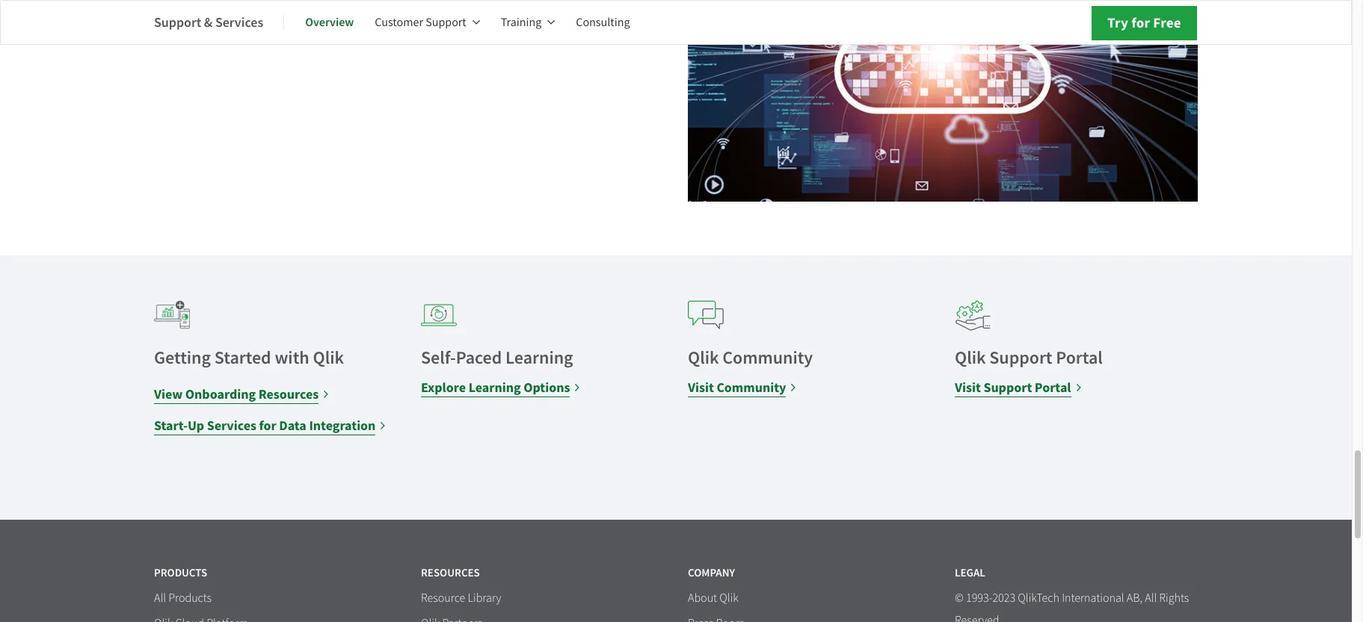 Task type: locate. For each thing, give the bounding box(es) containing it.
training link
[[501, 4, 555, 40]]

up
[[188, 418, 204, 436]]

0 vertical spatial for
[[1132, 13, 1150, 32]]

resources
[[258, 386, 319, 404], [421, 566, 480, 581]]

support inside 'link'
[[984, 380, 1032, 397]]

community up visit community link
[[723, 347, 813, 371]]

0 vertical spatial community
[[723, 347, 813, 371]]

portal
[[1056, 347, 1103, 371], [1035, 380, 1071, 397]]

community down qlik community
[[717, 380, 786, 397]]

free
[[1153, 13, 1182, 32]]

1 vertical spatial for
[[259, 418, 276, 436]]

2 visit from the left
[[955, 380, 981, 397]]

view onboarding resources link
[[154, 385, 330, 406]]

1 vertical spatial community
[[717, 380, 786, 397]]

1 vertical spatial portal
[[1035, 380, 1071, 397]]

0 horizontal spatial all
[[154, 592, 166, 607]]

all inside © 1993-2023 qliktech international ab, all rights reserved
[[1145, 592, 1157, 607]]

qlik support portal
[[955, 347, 1103, 371]]

overview
[[305, 14, 354, 30]]

qlik community
[[688, 347, 813, 371]]

onboarding
[[185, 386, 256, 404]]

1 horizontal spatial visit
[[955, 380, 981, 397]]

qlik
[[313, 347, 344, 371], [688, 347, 719, 371], [955, 347, 986, 371], [720, 592, 739, 607]]

for right 'try' at top right
[[1132, 13, 1150, 32]]

0 vertical spatial portal
[[1056, 347, 1103, 371]]

community
[[723, 347, 813, 371], [717, 380, 786, 397]]

support left &
[[154, 13, 201, 31]]

visit inside 'link'
[[955, 380, 981, 397]]

community for qlik community
[[723, 347, 813, 371]]

for
[[1132, 13, 1150, 32], [259, 418, 276, 436]]

resources up data
[[258, 386, 319, 404]]

support
[[154, 13, 201, 31], [426, 15, 466, 30], [990, 347, 1053, 371], [984, 380, 1032, 397]]

for left data
[[259, 418, 276, 436]]

training
[[501, 15, 542, 30]]

support & services
[[154, 13, 263, 31]]

learning
[[506, 347, 573, 371], [469, 380, 521, 397]]

reserved
[[955, 614, 999, 623]]

learning inside explore learning options link
[[469, 380, 521, 397]]

international
[[1062, 592, 1124, 607]]

getting
[[154, 347, 211, 371]]

0 vertical spatial services
[[215, 13, 263, 31]]

0 horizontal spatial resources
[[258, 386, 319, 404]]

0 horizontal spatial visit
[[688, 380, 714, 397]]

visit down qlik community
[[688, 380, 714, 397]]

portal for qlik support portal
[[1056, 347, 1103, 371]]

learning up options at the bottom left of the page
[[506, 347, 573, 371]]

1 vertical spatial learning
[[469, 380, 521, 397]]

started
[[214, 347, 271, 371]]

services
[[215, 13, 263, 31], [207, 418, 256, 436]]

portal down qlik support portal
[[1035, 380, 1071, 397]]

qlik up visit support portal
[[955, 347, 986, 371]]

qlik right with
[[313, 347, 344, 371]]

products
[[154, 566, 207, 581], [168, 592, 212, 607]]

overview link
[[305, 4, 354, 40]]

learning down self-paced learning
[[469, 380, 521, 397]]

1 visit from the left
[[688, 380, 714, 397]]

services right &
[[215, 13, 263, 31]]

services inside menu bar
[[215, 13, 263, 31]]

portal up visit support portal 'link'
[[1056, 347, 1103, 371]]

customer
[[375, 15, 423, 30]]

explore
[[421, 380, 466, 397]]

explore learning options link
[[421, 378, 581, 399]]

start-
[[154, 418, 188, 436]]

&
[[204, 13, 213, 31]]

all
[[154, 592, 166, 607], [1145, 592, 1157, 607]]

1 horizontal spatial all
[[1145, 592, 1157, 607]]

portal inside 'link'
[[1035, 380, 1071, 397]]

visit down qlik support portal
[[955, 380, 981, 397]]

support for customer
[[426, 15, 466, 30]]

resource
[[421, 592, 465, 607]]

support down qlik support portal
[[984, 380, 1032, 397]]

visit for qlik community
[[688, 380, 714, 397]]

support & services menu bar
[[154, 4, 651, 40]]

support for visit
[[984, 380, 1032, 397]]

resources up 'resource'
[[421, 566, 480, 581]]

view
[[154, 386, 183, 404]]

support for qlik
[[990, 347, 1053, 371]]

1 vertical spatial services
[[207, 418, 256, 436]]

1 vertical spatial resources
[[421, 566, 480, 581]]

visit
[[688, 380, 714, 397], [955, 380, 981, 397]]

integration
[[309, 418, 376, 436]]

services down view onboarding resources
[[207, 418, 256, 436]]

about
[[688, 592, 717, 607]]

start-up services for data integration
[[154, 418, 376, 436]]

qlik right about in the bottom of the page
[[720, 592, 739, 607]]

with
[[275, 347, 309, 371]]

2 all from the left
[[1145, 592, 1157, 607]]

support right customer
[[426, 15, 466, 30]]

consulting link
[[576, 4, 630, 40]]

all products link
[[154, 592, 212, 608]]

try
[[1108, 13, 1129, 32]]

support up visit support portal 'link'
[[990, 347, 1053, 371]]



Task type: vqa. For each thing, say whether or not it's contained in the screenshot.
replication,
no



Task type: describe. For each thing, give the bounding box(es) containing it.
visit support portal
[[955, 380, 1071, 397]]

getting started with qlik
[[154, 347, 344, 371]]

©
[[955, 592, 964, 607]]

visit support portal link
[[955, 378, 1082, 399]]

library
[[468, 592, 501, 607]]

0 vertical spatial learning
[[506, 347, 573, 371]]

data
[[279, 418, 306, 436]]

ab,
[[1127, 592, 1143, 607]]

portal for visit support portal
[[1035, 380, 1071, 397]]

try for free
[[1108, 13, 1182, 32]]

visit for qlik support portal
[[955, 380, 981, 397]]

about qlik link
[[688, 592, 739, 608]]

paced
[[456, 347, 502, 371]]

self-
[[421, 347, 456, 371]]

1 horizontal spatial resources
[[421, 566, 480, 581]]

visit community
[[688, 380, 786, 397]]

visit community link
[[688, 378, 798, 399]]

consulting
[[576, 15, 630, 30]]

legal
[[955, 566, 985, 581]]

qliktech
[[1018, 592, 1060, 607]]

© 1993-2023 qliktech international ab, all rights reserved
[[955, 592, 1189, 623]]

all products
[[154, 592, 212, 607]]

resource library
[[421, 592, 501, 607]]

about qlik
[[688, 592, 739, 607]]

services for &
[[215, 13, 263, 31]]

start-up services for data integration link
[[154, 416, 387, 437]]

0 vertical spatial resources
[[258, 386, 319, 404]]

services for up
[[207, 418, 256, 436]]

0 horizontal spatial for
[[259, 418, 276, 436]]

rights
[[1159, 592, 1189, 607]]

2023
[[993, 592, 1016, 607]]

qlik up visit community at the bottom of page
[[688, 347, 719, 371]]

self-paced learning
[[421, 347, 573, 371]]

view onboarding resources
[[154, 386, 319, 404]]

0 vertical spatial products
[[154, 566, 207, 581]]

1 vertical spatial products
[[168, 592, 212, 607]]

company
[[688, 566, 735, 581]]

explore learning options
[[421, 380, 570, 397]]

1 all from the left
[[154, 592, 166, 607]]

options
[[524, 380, 570, 397]]

community for visit community
[[717, 380, 786, 397]]

1 horizontal spatial for
[[1132, 13, 1150, 32]]

try for free link
[[1092, 6, 1197, 40]]

customer support link
[[375, 4, 480, 40]]

1993-
[[966, 592, 993, 607]]

customer support
[[375, 15, 466, 30]]

resource library link
[[421, 592, 501, 608]]



